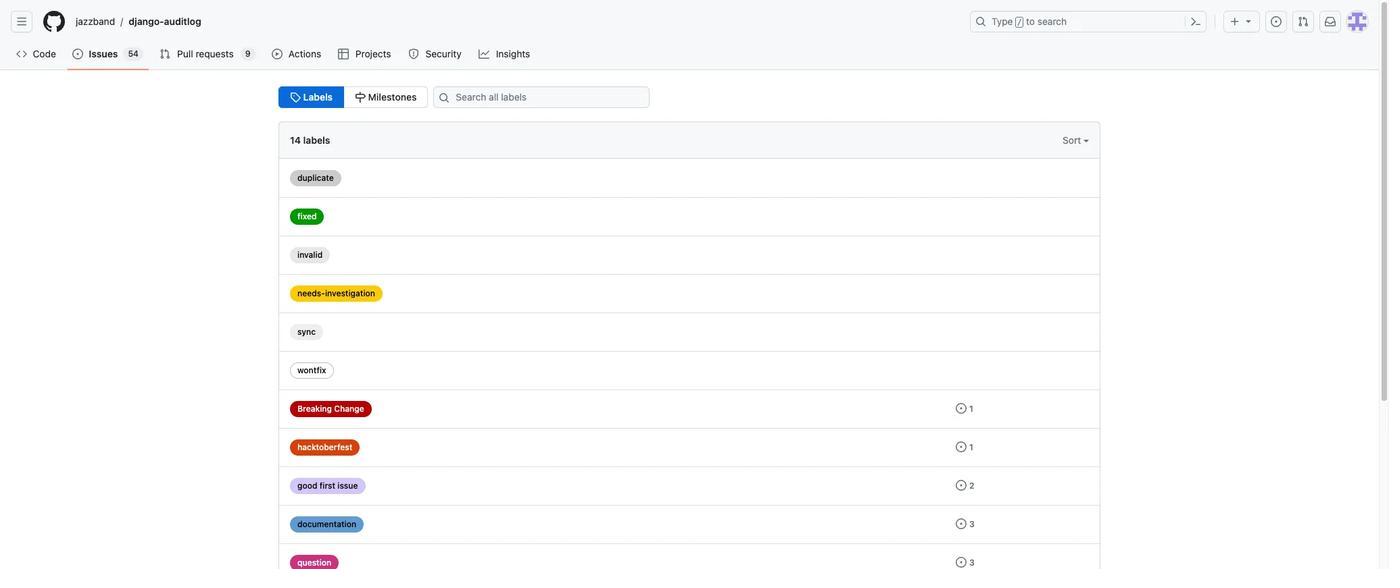 Task type: vqa. For each thing, say whether or not it's contained in the screenshot.
Milestones
yes



Task type: locate. For each thing, give the bounding box(es) containing it.
2 1 from the top
[[970, 443, 974, 453]]

1 vertical spatial git pull request image
[[160, 49, 170, 59]]

graph image
[[479, 49, 490, 59]]

fixed link
[[290, 209, 324, 225]]

/ left django-
[[120, 16, 123, 27]]

good first issue link
[[290, 479, 365, 495]]

question
[[297, 558, 331, 569]]

invalid
[[297, 250, 323, 260]]

security
[[426, 48, 462, 59]]

needs-investigation link
[[290, 286, 383, 302]]

Labels search field
[[434, 87, 650, 108]]

actions
[[289, 48, 321, 59]]

homepage image
[[43, 11, 65, 32]]

milestone image
[[355, 92, 366, 103]]

1 vertical spatial 1
[[970, 443, 974, 453]]

list containing jazzband
[[70, 11, 962, 32]]

/ inside jazzband / django-auditlog
[[120, 16, 123, 27]]

14 labels
[[290, 135, 330, 146]]

1 horizontal spatial /
[[1017, 18, 1022, 27]]

3 for documentation
[[970, 520, 975, 530]]

/ left to
[[1017, 18, 1022, 27]]

hacktoberfest
[[297, 443, 352, 453]]

sync link
[[290, 325, 323, 341]]

1
[[970, 404, 974, 414], [970, 443, 974, 453]]

2 link
[[956, 481, 975, 492]]

issue opened image
[[73, 49, 83, 59], [956, 404, 967, 414], [956, 481, 967, 492], [956, 558, 967, 569]]

/
[[120, 16, 123, 27], [1017, 18, 1022, 27]]

breaking change
[[297, 404, 364, 414]]

labels link
[[279, 87, 344, 108]]

None search field
[[428, 87, 666, 108]]

projects
[[356, 48, 391, 59]]

good first issue
[[297, 481, 358, 492]]

documentation link
[[290, 517, 364, 533]]

play image
[[272, 49, 282, 59]]

2 vertical spatial issue opened image
[[956, 519, 967, 530]]

1 link
[[956, 404, 974, 414], [956, 442, 974, 453]]

type
[[992, 16, 1013, 27]]

code link
[[11, 44, 62, 64]]

0 horizontal spatial git pull request image
[[160, 49, 170, 59]]

0 vertical spatial 1 link
[[956, 404, 974, 414]]

issue opened image right triangle down icon
[[1271, 16, 1282, 27]]

jazzband
[[76, 16, 115, 27]]

investigation
[[325, 289, 375, 299]]

9
[[245, 49, 251, 59]]

table image
[[338, 49, 349, 59]]

issue opened image down the 2 link
[[956, 519, 967, 530]]

2 3 from the top
[[970, 558, 975, 569]]

notifications image
[[1325, 16, 1336, 27]]

1 for hacktoberfest
[[970, 443, 974, 453]]

list
[[70, 11, 962, 32]]

issues
[[89, 48, 118, 59]]

0 horizontal spatial /
[[120, 16, 123, 27]]

/ for jazzband
[[120, 16, 123, 27]]

issue opened image up the 2 link
[[956, 442, 967, 453]]

0 vertical spatial 3
[[970, 520, 975, 530]]

git pull request image
[[1298, 16, 1309, 27], [160, 49, 170, 59]]

wontfix link
[[290, 363, 334, 379]]

git pull request image left notifications icon
[[1298, 16, 1309, 27]]

to
[[1026, 16, 1035, 27]]

tag image
[[290, 92, 301, 103]]

1 vertical spatial issue opened image
[[956, 442, 967, 453]]

1 vertical spatial 3
[[970, 558, 975, 569]]

issue opened image for 1
[[956, 404, 967, 414]]

0 vertical spatial 1
[[970, 404, 974, 414]]

14
[[290, 135, 301, 146]]

0 vertical spatial 3 link
[[956, 519, 975, 530]]

issue opened image
[[1271, 16, 1282, 27], [956, 442, 967, 453], [956, 519, 967, 530]]

change
[[334, 404, 364, 414]]

3 link for question
[[956, 558, 975, 569]]

3
[[970, 520, 975, 530], [970, 558, 975, 569]]

1 3 from the top
[[970, 520, 975, 530]]

django-
[[129, 16, 164, 27]]

1 1 link from the top
[[956, 404, 974, 414]]

2 3 link from the top
[[956, 558, 975, 569]]

needs-investigation
[[297, 289, 375, 299]]

1 1 from the top
[[970, 404, 974, 414]]

0 vertical spatial git pull request image
[[1298, 16, 1309, 27]]

1 3 link from the top
[[956, 519, 975, 530]]

3 for question
[[970, 558, 975, 569]]

2 1 link from the top
[[956, 442, 974, 453]]

fixed
[[297, 212, 317, 222]]

jazzband link
[[70, 11, 120, 32]]

hacktoberfest link
[[290, 440, 360, 456]]

/ inside type / to search
[[1017, 18, 1022, 27]]

git pull request image left pull
[[160, 49, 170, 59]]

pull
[[177, 48, 193, 59]]

question link
[[290, 556, 339, 570]]

1 horizontal spatial git pull request image
[[1298, 16, 1309, 27]]

1 vertical spatial 1 link
[[956, 442, 974, 453]]

Search all labels text field
[[434, 87, 650, 108]]

code image
[[16, 49, 27, 59]]

breaking
[[297, 404, 332, 414]]

3 link
[[956, 519, 975, 530], [956, 558, 975, 569]]

security link
[[403, 44, 468, 64]]

1 vertical spatial 3 link
[[956, 558, 975, 569]]

triangle down image
[[1243, 16, 1254, 26]]



Task type: describe. For each thing, give the bounding box(es) containing it.
labels
[[301, 91, 333, 103]]

invalid link
[[290, 247, 330, 264]]

actions link
[[266, 44, 328, 64]]

issue opened image for 2
[[956, 481, 967, 492]]

milestones link
[[343, 87, 428, 108]]

issue opened image for 3
[[956, 558, 967, 569]]

duplicate
[[297, 173, 334, 183]]

code
[[33, 48, 56, 59]]

0 vertical spatial issue opened image
[[1271, 16, 1282, 27]]

1 link for breaking change
[[956, 404, 974, 414]]

type / to search
[[992, 16, 1067, 27]]

labels
[[303, 135, 330, 146]]

pull requests
[[177, 48, 234, 59]]

sort
[[1063, 135, 1084, 146]]

issue element
[[279, 87, 428, 108]]

shield image
[[408, 49, 419, 59]]

auditlog
[[164, 16, 201, 27]]

duplicate link
[[290, 170, 341, 187]]

1 link for hacktoberfest
[[956, 442, 974, 453]]

insights
[[496, 48, 530, 59]]

command palette image
[[1191, 16, 1201, 27]]

wontfix
[[297, 366, 326, 376]]

search
[[1038, 16, 1067, 27]]

2
[[970, 481, 975, 492]]

needs-
[[297, 289, 325, 299]]

sync
[[297, 327, 316, 337]]

projects link
[[333, 44, 398, 64]]

insights link
[[473, 44, 537, 64]]

documentation
[[297, 520, 356, 530]]

first
[[320, 481, 335, 492]]

search image
[[439, 93, 450, 103]]

requests
[[196, 48, 234, 59]]

54
[[128, 49, 139, 59]]

1 for breaking change
[[970, 404, 974, 414]]

django-auditlog link
[[123, 11, 207, 32]]

plus image
[[1230, 16, 1241, 27]]

jazzband / django-auditlog
[[76, 16, 201, 27]]

sort button
[[1063, 133, 1089, 147]]

issue
[[338, 481, 358, 492]]

breaking change link
[[290, 402, 372, 418]]

issue opened image for 3
[[956, 519, 967, 530]]

3 link for documentation
[[956, 519, 975, 530]]

good
[[297, 481, 317, 492]]

/ for type
[[1017, 18, 1022, 27]]

issue opened image for 1
[[956, 442, 967, 453]]

milestones
[[366, 91, 417, 103]]



